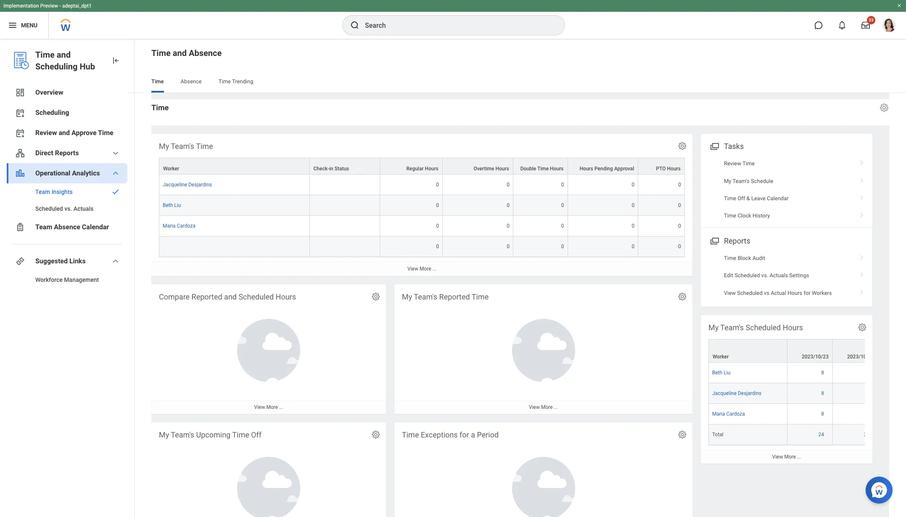 Task type: vqa. For each thing, say whether or not it's contained in the screenshot.
Lead- to the bottom
no



Task type: locate. For each thing, give the bounding box(es) containing it.
view inside the my team's time "element"
[[408, 266, 419, 272]]

absence down time and absence
[[181, 78, 202, 85]]

2 menu group image from the top
[[709, 235, 720, 246]]

menu button
[[0, 12, 48, 39]]

1 list from the top
[[701, 155, 873, 225]]

1 vertical spatial cardoza
[[727, 411, 746, 417]]

my for my team's scheduled hours
[[709, 323, 719, 332]]

more for my team's scheduled hours
[[785, 454, 797, 460]]

2 8 from the top
[[822, 391, 825, 396]]

1 vertical spatial maria cardoza
[[713, 411, 746, 417]]

1 vertical spatial calendar user solid image
[[15, 128, 25, 138]]

team's for reported
[[414, 292, 438, 301]]

1 horizontal spatial reported
[[440, 292, 470, 301]]

review time link
[[701, 155, 873, 172]]

worker
[[163, 166, 179, 172], [713, 354, 729, 360]]

-
[[59, 3, 61, 9]]

2 reported from the left
[[440, 292, 470, 301]]

implementation
[[3, 3, 39, 9]]

1 scheduling from the top
[[35, 61, 78, 72]]

task timeoff image
[[15, 222, 25, 232]]

scheduled vs. actuals
[[35, 205, 94, 212]]

calendar user solid image up view team image
[[15, 128, 25, 138]]

0 horizontal spatial worker
[[163, 166, 179, 172]]

actuals up actual
[[770, 272, 789, 279]]

hours
[[425, 166, 439, 172], [496, 166, 510, 172], [550, 166, 564, 172], [580, 166, 594, 172], [668, 166, 681, 172], [788, 290, 803, 296], [276, 292, 296, 301], [783, 323, 804, 332]]

chevron right image for history
[[857, 210, 868, 218]]

period
[[477, 430, 499, 439]]

calendar user solid image for scheduling
[[15, 108, 25, 118]]

maria inside my team's scheduled hours element
[[713, 411, 726, 417]]

4 chevron right image from the top
[[857, 252, 868, 260]]

cardoza for scheduled
[[727, 411, 746, 417]]

view more ... inside my team's reported time element
[[529, 404, 558, 410]]

menu group image
[[709, 140, 720, 151], [709, 235, 720, 246]]

beth inside the my team's time "element"
[[163, 202, 173, 208]]

maria cardoza inside my team's scheduled hours element
[[713, 411, 746, 417]]

chevron down small image up chevron down small icon
[[111, 148, 121, 158]]

2 calendar user solid image from the top
[[15, 128, 25, 138]]

2 vertical spatial 8
[[822, 411, 825, 417]]

2 list from the top
[[701, 249, 873, 302]]

maria inside the my team's time "element"
[[163, 223, 176, 229]]

1 vertical spatial liu
[[724, 370, 731, 376]]

1 vertical spatial maria
[[713, 411, 726, 417]]

1 chevron down small image from the top
[[111, 148, 121, 158]]

0 vertical spatial maria
[[163, 223, 176, 229]]

chevron right image inside time off & leave calendar link
[[857, 192, 868, 201]]

review inside navigation pane region
[[35, 129, 57, 137]]

0 horizontal spatial desjardins
[[189, 182, 212, 188]]

view more ... for compare reported and scheduled hours
[[254, 404, 283, 410]]

Search Workday  search field
[[365, 16, 548, 35]]

8 for liu
[[822, 370, 825, 376]]

chevron right image inside edit scheduled vs. actuals settings link
[[857, 269, 868, 278]]

cardoza
[[177, 223, 196, 229], [727, 411, 746, 417]]

jacqueline desjardins link inside my team's scheduled hours element
[[713, 389, 762, 396]]

team inside team insights link
[[35, 189, 50, 195]]

reports down review and approve time link
[[55, 149, 79, 157]]

jacqueline up total element
[[713, 391, 737, 396]]

cardoza inside the my team's time "element"
[[177, 223, 196, 229]]

team for team absence calendar
[[35, 223, 52, 231]]

1 horizontal spatial vs.
[[762, 272, 769, 279]]

view for my team's scheduled hours
[[773, 454, 784, 460]]

workforce management link
[[7, 271, 128, 288]]

row
[[159, 158, 685, 175], [159, 175, 685, 195], [159, 195, 685, 216], [159, 216, 685, 237], [159, 237, 685, 257], [709, 339, 907, 363], [709, 363, 907, 383], [709, 383, 907, 404], [709, 404, 907, 425], [709, 425, 907, 445]]

1 calendar user solid image from the top
[[15, 108, 25, 118]]

1 horizontal spatial for
[[804, 290, 811, 296]]

1 vertical spatial chevron right image
[[857, 287, 868, 295]]

my team's reported time element
[[395, 284, 693, 414]]

beth liu
[[163, 202, 181, 208], [713, 370, 731, 376]]

1 horizontal spatial review
[[725, 160, 742, 167]]

schedule
[[752, 178, 774, 184]]

insights
[[52, 189, 73, 195]]

beth inside my team's scheduled hours element
[[713, 370, 723, 376]]

more inside my team's reported time element
[[542, 404, 553, 410]]

worker button
[[159, 158, 310, 174], [709, 340, 788, 362]]

chevron right image
[[857, 192, 868, 201], [857, 287, 868, 295]]

jacqueline down "my team's time"
[[163, 182, 187, 188]]

leave
[[752, 195, 766, 202]]

2 chevron down small image from the top
[[111, 256, 121, 266]]

chart image
[[15, 168, 25, 178]]

my for my team's schedule
[[725, 178, 732, 184]]

0 vertical spatial actuals
[[74, 205, 94, 212]]

vs. down team insights link
[[64, 205, 72, 212]]

1 vertical spatial worker
[[713, 354, 729, 360]]

my inside "element"
[[159, 142, 169, 151]]

0 vertical spatial jacqueline
[[163, 182, 187, 188]]

and for absence
[[173, 48, 187, 58]]

0 horizontal spatial review
[[35, 129, 57, 137]]

view more ... inside my team's scheduled hours element
[[773, 454, 802, 460]]

more inside compare reported and scheduled hours element
[[267, 404, 278, 410]]

3 8 from the top
[[822, 411, 825, 417]]

0 vertical spatial chevron down small image
[[111, 148, 121, 158]]

0 vertical spatial off
[[738, 195, 746, 202]]

menu banner
[[0, 0, 907, 39]]

calendar down scheduled vs. actuals link
[[82, 223, 109, 231]]

0 vertical spatial desjardins
[[189, 182, 212, 188]]

cardoza for time
[[177, 223, 196, 229]]

team inside team absence calendar link
[[35, 223, 52, 231]]

2 team from the top
[[35, 223, 52, 231]]

1 horizontal spatial beth liu link
[[713, 368, 731, 376]]

view inside my team's reported time element
[[529, 404, 540, 410]]

team's
[[171, 142, 194, 151], [733, 178, 750, 184], [414, 292, 438, 301], [721, 323, 744, 332], [171, 430, 194, 439]]

team absence calendar
[[35, 223, 109, 231]]

8
[[822, 370, 825, 376], [822, 391, 825, 396], [822, 411, 825, 417]]

for left 'a'
[[460, 430, 469, 439]]

1 vertical spatial team
[[35, 223, 52, 231]]

1 vertical spatial worker button
[[709, 340, 788, 362]]

view inside my team's scheduled hours element
[[773, 454, 784, 460]]

0 horizontal spatial calendar
[[82, 223, 109, 231]]

3 chevron right image from the top
[[857, 210, 868, 218]]

desjardins
[[189, 182, 212, 188], [739, 391, 762, 396]]

... inside compare reported and scheduled hours element
[[279, 404, 283, 410]]

and
[[173, 48, 187, 58], [57, 50, 71, 60], [59, 129, 70, 137], [224, 292, 237, 301]]

5 chevron right image from the top
[[857, 269, 868, 278]]

0 horizontal spatial maria
[[163, 223, 176, 229]]

edit
[[725, 272, 734, 279]]

0 horizontal spatial beth
[[163, 202, 173, 208]]

1 vertical spatial jacqueline desjardins
[[713, 391, 762, 396]]

view more ... for my team's scheduled hours
[[773, 454, 802, 460]]

... for compare reported and scheduled hours
[[279, 404, 283, 410]]

0 horizontal spatial beth liu link
[[163, 201, 181, 208]]

0 horizontal spatial actuals
[[74, 205, 94, 212]]

1 menu group image from the top
[[709, 140, 720, 151]]

jacqueline desjardins inside the my team's time "element"
[[163, 182, 212, 188]]

my team's reported time
[[402, 292, 489, 301]]

0 vertical spatial absence
[[189, 48, 222, 58]]

0 horizontal spatial jacqueline desjardins
[[163, 182, 212, 188]]

chevron right image for reports
[[857, 287, 868, 295]]

1 vertical spatial vs.
[[762, 272, 769, 279]]

3 2023/10/24 image from the top
[[837, 411, 875, 418]]

team
[[35, 189, 50, 195], [35, 223, 52, 231]]

chevron right image for audit
[[857, 252, 868, 260]]

scheduling down "overview"
[[35, 109, 69, 117]]

more for my team's time
[[420, 266, 432, 272]]

double
[[521, 166, 537, 172]]

1 vertical spatial 8
[[822, 391, 825, 396]]

time and scheduling hub
[[35, 50, 95, 72]]

absence down scheduled vs. actuals link
[[54, 223, 80, 231]]

1 horizontal spatial liu
[[724, 370, 731, 376]]

inbox large image
[[862, 21, 871, 29]]

3 8 button from the top
[[822, 411, 826, 418]]

1 vertical spatial absence
[[181, 78, 202, 85]]

maria cardoza link
[[163, 221, 196, 229], [713, 409, 746, 417]]

list
[[701, 155, 873, 225], [701, 249, 873, 302]]

2 8 button from the top
[[822, 390, 826, 397]]

0 vertical spatial beth liu link
[[163, 201, 181, 208]]

desjardins inside the my team's time "element"
[[189, 182, 212, 188]]

view inside compare reported and scheduled hours element
[[254, 404, 265, 410]]

view scheduled vs actual hours for workers
[[725, 290, 833, 296]]

2 vertical spatial 8 button
[[822, 411, 826, 418]]

... inside my team's reported time element
[[554, 404, 558, 410]]

beth liu link
[[163, 201, 181, 208], [713, 368, 731, 376]]

1 8 button from the top
[[822, 370, 826, 376]]

chevron right image inside time clock history link
[[857, 210, 868, 218]]

hours pending approval
[[580, 166, 635, 172]]

1 horizontal spatial off
[[738, 195, 746, 202]]

and inside time and scheduling hub
[[57, 50, 71, 60]]

0 horizontal spatial reported
[[192, 292, 222, 301]]

1 8 from the top
[[822, 370, 825, 376]]

view more ... for my team's reported time
[[529, 404, 558, 410]]

time trending
[[219, 78, 254, 85]]

vs.
[[64, 205, 72, 212], [762, 272, 769, 279]]

... inside the my team's time "element"
[[433, 266, 437, 272]]

chevron right image
[[857, 157, 868, 166], [857, 175, 868, 183], [857, 210, 868, 218], [857, 252, 868, 260], [857, 269, 868, 278]]

0 vertical spatial for
[[804, 290, 811, 296]]

0 vertical spatial cardoza
[[177, 223, 196, 229]]

1 horizontal spatial worker
[[713, 354, 729, 360]]

actuals
[[74, 205, 94, 212], [770, 272, 789, 279]]

workers
[[813, 290, 833, 296]]

1 vertical spatial review
[[725, 160, 742, 167]]

1 vertical spatial menu group image
[[709, 235, 720, 246]]

0 vertical spatial review
[[35, 129, 57, 137]]

suggested links button
[[7, 251, 128, 271]]

... for my team's reported time
[[554, 404, 558, 410]]

actual
[[771, 290, 787, 296]]

2 2023/10/24 image from the top
[[837, 390, 875, 397]]

my team's upcoming time off element
[[151, 422, 386, 517]]

tab list
[[143, 72, 898, 93]]

review time
[[725, 160, 755, 167]]

cardoza inside my team's scheduled hours element
[[727, 411, 746, 417]]

view more ... inside compare reported and scheduled hours element
[[254, 404, 283, 410]]

1 vertical spatial off
[[251, 430, 262, 439]]

exceptions
[[421, 430, 458, 439]]

8 button for liu
[[822, 370, 826, 376]]

vs. up vs
[[762, 272, 769, 279]]

0 vertical spatial jacqueline desjardins
[[163, 182, 212, 188]]

profile logan mcneil image
[[883, 19, 897, 34]]

operational analytics element
[[7, 183, 128, 217]]

search image
[[350, 20, 360, 30]]

0 vertical spatial list
[[701, 155, 873, 225]]

list containing time block audit
[[701, 249, 873, 302]]

maria cardoza for scheduled
[[713, 411, 746, 417]]

1 vertical spatial calendar
[[82, 223, 109, 231]]

link image
[[15, 256, 25, 266]]

8 button for desjardins
[[822, 390, 826, 397]]

0 horizontal spatial beth liu
[[163, 202, 181, 208]]

1 team from the top
[[35, 189, 50, 195]]

time
[[151, 48, 171, 58], [35, 50, 55, 60], [151, 78, 164, 85], [219, 78, 231, 85], [151, 103, 169, 112], [98, 129, 113, 137], [196, 142, 213, 151], [743, 160, 755, 167], [538, 166, 549, 172], [725, 195, 737, 202], [725, 213, 737, 219], [725, 255, 737, 261], [472, 292, 489, 301], [232, 430, 249, 439], [402, 430, 419, 439]]

review for review time
[[725, 160, 742, 167]]

0 horizontal spatial jacqueline
[[163, 182, 187, 188]]

1 horizontal spatial calendar
[[768, 195, 789, 202]]

total
[[713, 432, 724, 438]]

1 vertical spatial desjardins
[[739, 391, 762, 396]]

desjardins inside my team's scheduled hours element
[[739, 391, 762, 396]]

0 vertical spatial worker
[[163, 166, 179, 172]]

more inside the my team's time "element"
[[420, 266, 432, 272]]

maria cardoza link inside the my team's time "element"
[[163, 221, 196, 229]]

team insights link
[[7, 183, 128, 200]]

1 horizontal spatial maria cardoza
[[713, 411, 746, 417]]

chevron right image inside "my team's schedule" link
[[857, 175, 868, 183]]

...
[[433, 266, 437, 272], [279, 404, 283, 410], [554, 404, 558, 410], [798, 454, 802, 460]]

0 horizontal spatial reports
[[55, 149, 79, 157]]

calendar user solid image
[[15, 108, 25, 118], [15, 128, 25, 138]]

8 button
[[822, 370, 826, 376], [822, 390, 826, 397], [822, 411, 826, 418]]

liu inside my team's scheduled hours element
[[724, 370, 731, 376]]

2023/10/24 button
[[834, 340, 879, 362]]

0 horizontal spatial off
[[251, 430, 262, 439]]

scheduling up "overview"
[[35, 61, 78, 72]]

0 vertical spatial worker button
[[159, 158, 310, 174]]

overtime hours button
[[443, 158, 513, 174]]

1 horizontal spatial cardoza
[[727, 411, 746, 417]]

chevron down small image for links
[[111, 256, 121, 266]]

1 vertical spatial reports
[[725, 236, 751, 245]]

review down tasks on the right top of page
[[725, 160, 742, 167]]

absence up time trending
[[189, 48, 222, 58]]

review and approve time link
[[7, 123, 128, 143]]

scheduling inside time and scheduling hub
[[35, 61, 78, 72]]

beth liu link inside the my team's time "element"
[[163, 201, 181, 208]]

1 horizontal spatial maria cardoza link
[[713, 409, 746, 417]]

actuals up team absence calendar
[[74, 205, 94, 212]]

0 vertical spatial maria cardoza
[[163, 223, 196, 229]]

... inside my team's scheduled hours element
[[798, 454, 802, 460]]

0 vertical spatial jacqueline desjardins link
[[163, 180, 212, 188]]

view more ... inside the my team's time "element"
[[408, 266, 437, 272]]

adeptai_dpt1
[[62, 3, 92, 9]]

jacqueline desjardins
[[163, 182, 212, 188], [713, 391, 762, 396]]

1 vertical spatial 8 button
[[822, 390, 826, 397]]

double time hours
[[521, 166, 564, 172]]

maria for my team's time
[[163, 223, 176, 229]]

check image
[[111, 188, 121, 196]]

0 horizontal spatial for
[[460, 430, 469, 439]]

1 horizontal spatial actuals
[[770, 272, 789, 279]]

0 vertical spatial beth
[[163, 202, 173, 208]]

a
[[471, 430, 475, 439]]

worker inside the my team's time "element"
[[163, 166, 179, 172]]

1 vertical spatial maria cardoza link
[[713, 409, 746, 417]]

0 vertical spatial 8
[[822, 370, 825, 376]]

view more ... link
[[151, 262, 693, 276], [151, 400, 386, 414], [395, 400, 693, 414], [701, 450, 873, 464]]

review up direct on the left top of page
[[35, 129, 57, 137]]

2 chevron right image from the top
[[857, 175, 868, 183]]

1 vertical spatial chevron down small image
[[111, 256, 121, 266]]

team left insights
[[35, 189, 50, 195]]

0 horizontal spatial cardoza
[[177, 223, 196, 229]]

... for my team's scheduled hours
[[798, 454, 802, 460]]

implementation preview -   adeptai_dpt1
[[3, 3, 92, 9]]

2 scheduling from the top
[[35, 109, 69, 117]]

team's for schedule
[[733, 178, 750, 184]]

time clock history link
[[701, 207, 873, 225]]

time inside popup button
[[538, 166, 549, 172]]

1 horizontal spatial jacqueline
[[713, 391, 737, 396]]

configure time exceptions for a period image
[[678, 430, 688, 439]]

worker inside column header
[[713, 354, 729, 360]]

maria cardoza inside the my team's time "element"
[[163, 223, 196, 229]]

cell
[[310, 175, 381, 195], [310, 195, 381, 216], [310, 216, 381, 237], [159, 237, 310, 257], [310, 237, 381, 257]]

hours pending approval button
[[568, 158, 639, 174]]

off inside "my team's upcoming time off" element
[[251, 430, 262, 439]]

chevron right image inside view scheduled vs actual hours for workers link
[[857, 287, 868, 295]]

view more ...
[[408, 266, 437, 272], [254, 404, 283, 410], [529, 404, 558, 410], [773, 454, 802, 460]]

0 vertical spatial menu group image
[[709, 140, 720, 151]]

1 vertical spatial beth liu link
[[713, 368, 731, 376]]

maria cardoza for time
[[163, 223, 196, 229]]

jacqueline
[[163, 182, 187, 188], [713, 391, 737, 396]]

0 horizontal spatial maria cardoza
[[163, 223, 196, 229]]

1 horizontal spatial maria
[[713, 411, 726, 417]]

team's inside "element"
[[171, 142, 194, 151]]

1 vertical spatial beth
[[713, 370, 723, 376]]

beth
[[163, 202, 173, 208], [713, 370, 723, 376]]

worker for worker 'popup button' within column header
[[713, 354, 729, 360]]

time inside 'element'
[[402, 430, 419, 439]]

review
[[35, 129, 57, 137], [725, 160, 742, 167]]

chevron down small image
[[111, 148, 121, 158], [111, 256, 121, 266]]

1 horizontal spatial worker button
[[709, 340, 788, 362]]

absence
[[189, 48, 222, 58], [181, 78, 202, 85], [54, 223, 80, 231]]

more inside my team's scheduled hours element
[[785, 454, 797, 460]]

2 chevron right image from the top
[[857, 287, 868, 295]]

1 vertical spatial for
[[460, 430, 469, 439]]

chevron down small image right 'links'
[[111, 256, 121, 266]]

review for review and approve time
[[35, 129, 57, 137]]

time and scheduling hub element
[[35, 49, 104, 72]]

1 chevron right image from the top
[[857, 157, 868, 166]]

0 vertical spatial team
[[35, 189, 50, 195]]

navigation pane region
[[0, 39, 135, 517]]

0 vertical spatial vs.
[[64, 205, 72, 212]]

2023/10/24 image
[[837, 370, 875, 376], [837, 390, 875, 397], [837, 411, 875, 418], [837, 431, 875, 438]]

1 2023/10/24 image from the top
[[837, 370, 875, 376]]

maria cardoza link inside my team's scheduled hours element
[[713, 409, 746, 417]]

1 horizontal spatial desjardins
[[739, 391, 762, 396]]

vs
[[765, 290, 770, 296]]

more
[[420, 266, 432, 272], [267, 404, 278, 410], [542, 404, 553, 410], [785, 454, 797, 460]]

calendar right leave
[[768, 195, 789, 202]]

scheduled
[[35, 205, 63, 212], [735, 272, 761, 279], [738, 290, 763, 296], [239, 292, 274, 301], [746, 323, 782, 332]]

for left "workers"
[[804, 290, 811, 296]]

time exceptions for a period element
[[395, 422, 693, 517]]

0 horizontal spatial maria cardoza link
[[163, 221, 196, 229]]

calendar user solid image inside scheduling link
[[15, 108, 25, 118]]

time exceptions for a period
[[402, 430, 499, 439]]

0 vertical spatial liu
[[174, 202, 181, 208]]

0 vertical spatial 8 button
[[822, 370, 826, 376]]

compare reported and scheduled hours element
[[151, 284, 386, 414]]

33
[[869, 18, 874, 22]]

1 vertical spatial beth liu
[[713, 370, 731, 376]]

1 chevron right image from the top
[[857, 192, 868, 201]]

list containing review time
[[701, 155, 873, 225]]

1 vertical spatial scheduling
[[35, 109, 69, 117]]

1 horizontal spatial jacqueline desjardins
[[713, 391, 762, 396]]

0 vertical spatial chevron right image
[[857, 192, 868, 201]]

my
[[159, 142, 169, 151], [725, 178, 732, 184], [402, 292, 412, 301], [709, 323, 719, 332], [159, 430, 169, 439]]

calendar user solid image inside review and approve time link
[[15, 128, 25, 138]]

notifications large image
[[839, 21, 847, 29]]

1 horizontal spatial beth
[[713, 370, 723, 376]]

0 vertical spatial calendar user solid image
[[15, 108, 25, 118]]

0 horizontal spatial liu
[[174, 202, 181, 208]]

reports up block
[[725, 236, 751, 245]]

calendar user solid image down dashboard icon
[[15, 108, 25, 118]]

regular
[[407, 166, 424, 172]]

2 vertical spatial absence
[[54, 223, 80, 231]]

team right task timeoff image
[[35, 223, 52, 231]]

0 vertical spatial reports
[[55, 149, 79, 157]]

1 horizontal spatial jacqueline desjardins link
[[713, 389, 762, 396]]

1 horizontal spatial beth liu
[[713, 370, 731, 376]]

calendar
[[768, 195, 789, 202], [82, 223, 109, 231]]

worker button inside column header
[[709, 340, 788, 362]]

chevron right image inside time block audit link
[[857, 252, 868, 260]]

configure my team's reported time image
[[678, 292, 688, 301]]



Task type: describe. For each thing, give the bounding box(es) containing it.
workforce
[[35, 276, 63, 283]]

2023/10/24 image for cardoza
[[837, 411, 875, 418]]

1 vertical spatial actuals
[[770, 272, 789, 279]]

view more ... for my team's time
[[408, 266, 437, 272]]

view more ... link for my team's scheduled hours
[[701, 450, 873, 464]]

0 vertical spatial calendar
[[768, 195, 789, 202]]

team absence calendar link
[[7, 217, 128, 237]]

direct reports button
[[7, 143, 128, 163]]

configure my team's upcoming time off image
[[372, 430, 381, 439]]

operational analytics
[[35, 169, 100, 177]]

view scheduled vs actual hours for workers link
[[701, 284, 873, 302]]

for inside 'element'
[[460, 430, 469, 439]]

time inside time and scheduling hub
[[35, 50, 55, 60]]

tasks
[[725, 142, 745, 151]]

2023/10/23 button
[[788, 340, 833, 362]]

compare
[[159, 292, 190, 301]]

2023/10/24 image for desjardins
[[837, 390, 875, 397]]

scheduling link
[[7, 103, 128, 123]]

calendar inside navigation pane region
[[82, 223, 109, 231]]

pto
[[657, 166, 666, 172]]

overview link
[[7, 82, 128, 103]]

my for my team's reported time
[[402, 292, 412, 301]]

approval
[[615, 166, 635, 172]]

menu group image for tasks
[[709, 140, 720, 151]]

configure compare reported and scheduled hours image
[[372, 292, 381, 301]]

team insights
[[35, 189, 73, 195]]

configure this page image
[[880, 103, 890, 113]]

double time hours button
[[514, 158, 568, 174]]

clock
[[738, 213, 752, 219]]

view team image
[[15, 148, 25, 158]]

2023/10/23 column header
[[788, 339, 834, 363]]

liu inside the my team's time "element"
[[174, 202, 181, 208]]

links
[[69, 257, 86, 265]]

list for reports
[[701, 249, 873, 302]]

chevron down small image for reports
[[111, 148, 121, 158]]

maria cardoza link for scheduled
[[713, 409, 746, 417]]

jacqueline desjardins link inside the my team's time "element"
[[163, 180, 212, 188]]

regular hours button
[[381, 158, 443, 174]]

workforce management
[[35, 276, 99, 283]]

my team's time element
[[151, 134, 693, 276]]

chevron right image for schedule
[[857, 175, 868, 183]]

pto hours button
[[639, 158, 685, 174]]

8 for cardoza
[[822, 411, 825, 417]]

my team's upcoming time off
[[159, 430, 262, 439]]

2023/10/23
[[802, 354, 829, 360]]

4 2023/10/24 image from the top
[[837, 431, 875, 438]]

beth liu inside the my team's time "element"
[[163, 202, 181, 208]]

check-in status button
[[310, 158, 380, 174]]

chevron right image inside review time link
[[857, 157, 868, 166]]

... for my team's time
[[433, 266, 437, 272]]

row containing 0
[[159, 237, 685, 257]]

scheduled inside operational analytics element
[[35, 205, 63, 212]]

upcoming
[[196, 430, 231, 439]]

time and absence
[[151, 48, 222, 58]]

calendar user solid image for review and approve time
[[15, 128, 25, 138]]

team's for upcoming
[[171, 430, 194, 439]]

time off & leave calendar link
[[701, 190, 873, 207]]

trending
[[232, 78, 254, 85]]

vs. inside operational analytics element
[[64, 205, 72, 212]]

list for tasks
[[701, 155, 873, 225]]

transformation import image
[[111, 56, 121, 66]]

edit scheduled vs. actuals settings link
[[701, 267, 873, 284]]

view for my team's time
[[408, 266, 419, 272]]

my team's scheduled hours
[[709, 323, 804, 332]]

view more ... link for my team's reported time
[[395, 400, 693, 414]]

chevron down small image
[[111, 168, 121, 178]]

review and approve time
[[35, 129, 113, 137]]

overtime
[[474, 166, 495, 172]]

my team's schedule link
[[701, 172, 873, 190]]

suggested links
[[35, 257, 86, 265]]

pto hours
[[657, 166, 681, 172]]

compare reported and scheduled hours
[[159, 292, 296, 301]]

my team's time
[[159, 142, 213, 151]]

total element
[[713, 430, 724, 438]]

&
[[747, 195, 751, 202]]

view more ... link for my team's time
[[151, 262, 693, 276]]

0 horizontal spatial worker button
[[159, 158, 310, 174]]

chevron right image for vs.
[[857, 269, 868, 278]]

my team's scheduled hours element
[[701, 315, 907, 464]]

off inside time off & leave calendar link
[[738, 195, 746, 202]]

24 button
[[819, 431, 826, 438]]

management
[[64, 276, 99, 283]]

row containing total
[[709, 425, 907, 445]]

configure my team's scheduled hours image
[[858, 323, 868, 332]]

beth liu inside my team's scheduled hours element
[[713, 370, 731, 376]]

check-
[[314, 166, 329, 172]]

2023/10/24
[[848, 354, 875, 360]]

team for team insights
[[35, 189, 50, 195]]

8 button for cardoza
[[822, 411, 826, 418]]

and for scheduling
[[57, 50, 71, 60]]

analytics
[[72, 169, 100, 177]]

menu
[[21, 22, 38, 28]]

tab list containing time
[[143, 72, 898, 93]]

preview
[[40, 3, 58, 9]]

audit
[[753, 255, 766, 261]]

33 button
[[857, 16, 876, 35]]

hub
[[80, 61, 95, 72]]

direct reports
[[35, 149, 79, 157]]

time block audit
[[725, 255, 766, 261]]

maria for my team's scheduled hours
[[713, 411, 726, 417]]

chevron right image for tasks
[[857, 192, 868, 201]]

settings
[[790, 272, 810, 279]]

suggested
[[35, 257, 68, 265]]

my team's schedule
[[725, 178, 774, 184]]

time off & leave calendar
[[725, 195, 789, 202]]

hours inside popup button
[[550, 166, 564, 172]]

absence inside navigation pane region
[[54, 223, 80, 231]]

regular hours
[[407, 166, 439, 172]]

jacqueline inside the my team's time "element"
[[163, 182, 187, 188]]

time clock history
[[725, 213, 771, 219]]

24
[[819, 432, 825, 438]]

beth liu link inside my team's scheduled hours element
[[713, 368, 731, 376]]

actuals inside operational analytics element
[[74, 205, 94, 212]]

2023/10/24 image for liu
[[837, 370, 875, 376]]

scheduled vs. actuals link
[[7, 200, 128, 217]]

my for my team's upcoming time off
[[159, 430, 169, 439]]

close environment banner image
[[898, 3, 903, 8]]

jacqueline desjardins inside my team's scheduled hours element
[[713, 391, 762, 396]]

history
[[753, 213, 771, 219]]

approve
[[72, 129, 97, 137]]

team's for time
[[171, 142, 194, 151]]

dashboard image
[[15, 88, 25, 98]]

justify image
[[8, 20, 18, 30]]

worker column header
[[709, 339, 788, 363]]

1 reported from the left
[[192, 292, 222, 301]]

operational analytics button
[[7, 163, 128, 183]]

operational
[[35, 169, 70, 177]]

jacqueline inside my team's scheduled hours element
[[713, 391, 737, 396]]

in
[[329, 166, 334, 172]]

more for my team's reported time
[[542, 404, 553, 410]]

configure my team's time image
[[678, 141, 688, 151]]

overtime hours
[[474, 166, 510, 172]]

view for my team's reported time
[[529, 404, 540, 410]]

my for my team's time
[[159, 142, 169, 151]]

1 horizontal spatial reports
[[725, 236, 751, 245]]

worker for the leftmost worker 'popup button'
[[163, 166, 179, 172]]

edit scheduled vs. actuals settings
[[725, 272, 810, 279]]

block
[[738, 255, 752, 261]]

view for compare reported and scheduled hours
[[254, 404, 265, 410]]

maria cardoza link for time
[[163, 221, 196, 229]]

more for compare reported and scheduled hours
[[267, 404, 278, 410]]

pending
[[595, 166, 614, 172]]

overview
[[35, 88, 63, 96]]

menu group image for reports
[[709, 235, 720, 246]]

view more ... link for compare reported and scheduled hours
[[151, 400, 386, 414]]

and for approve
[[59, 129, 70, 137]]

team's for scheduled
[[721, 323, 744, 332]]

check-in status
[[314, 166, 349, 172]]

reports inside dropdown button
[[55, 149, 79, 157]]

8 for desjardins
[[822, 391, 825, 396]]



